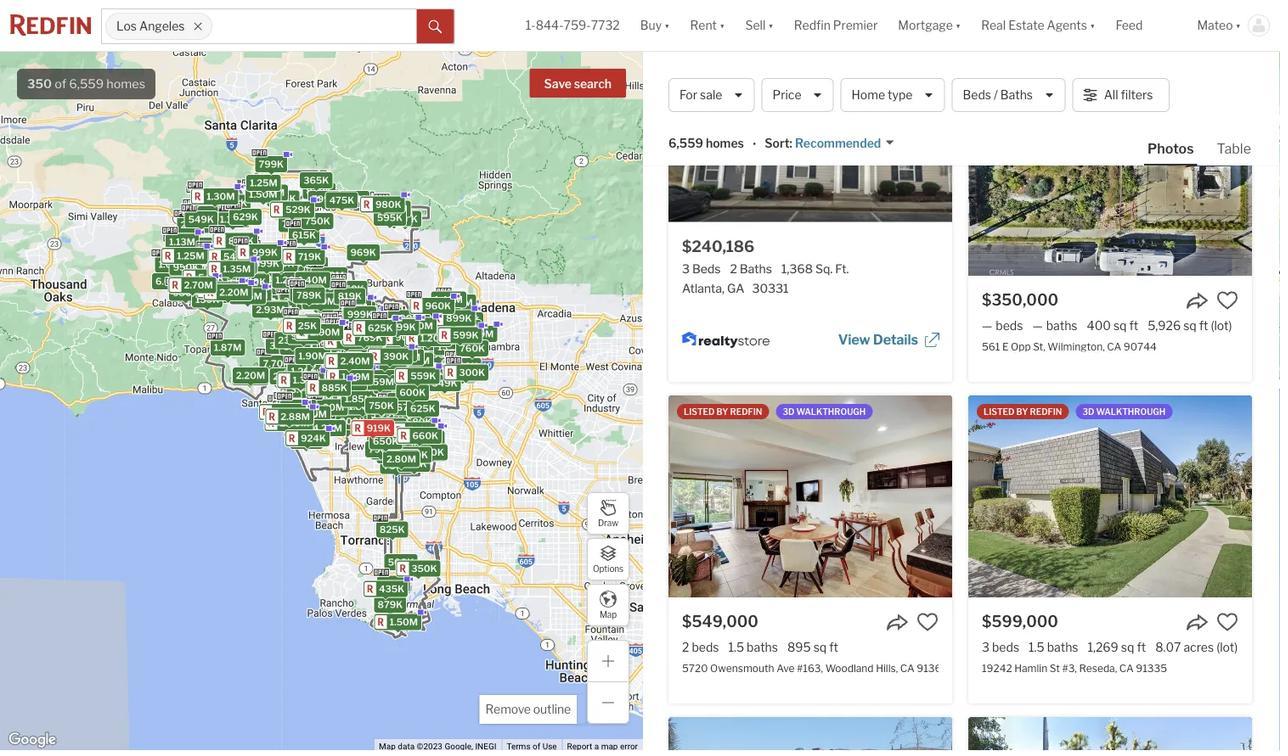 Task type: describe. For each thing, give the bounding box(es) containing it.
feed
[[1116, 18, 1143, 33]]

by for $350,000
[[1017, 85, 1028, 95]]

save search
[[544, 77, 612, 91]]

0 horizontal spatial homes
[[106, 76, 145, 91]]

1 vertical spatial 545k
[[409, 403, 435, 414]]

buy ▾ button
[[630, 0, 680, 51]]

1.10m up 1.48m
[[403, 355, 430, 366]]

listed by redfin for $350,000
[[984, 85, 1062, 95]]

options button
[[587, 539, 630, 581]]

0 vertical spatial 669k
[[340, 336, 365, 347]]

775k
[[389, 349, 414, 360]]

0 horizontal spatial 3.20m
[[283, 296, 313, 307]]

1.39m
[[380, 382, 408, 393]]

90015
[[1171, 18, 1203, 31]]

3.50m
[[269, 341, 299, 352]]

home type
[[852, 88, 913, 102]]

0 vertical spatial 590k
[[371, 410, 397, 421]]

angeles, down sell
[[705, 68, 783, 91]]

angeles, for 90043
[[783, 18, 824, 31]]

1 horizontal spatial 749k
[[443, 323, 468, 334]]

190k
[[433, 321, 457, 332]]

90043
[[843, 18, 877, 31]]

1.68m
[[346, 309, 374, 320]]

5.69m
[[375, 361, 404, 372]]

1 horizontal spatial 159k
[[442, 344, 466, 355]]

agents
[[1047, 18, 1087, 33]]

1 vertical spatial 1.13m
[[169, 237, 195, 248]]

2.85m
[[273, 371, 302, 382]]

1 vertical spatial 510k
[[408, 425, 432, 436]]

hamlin
[[1015, 662, 1048, 675]]

$549,000
[[682, 613, 759, 631]]

0 horizontal spatial 789k
[[296, 290, 322, 301]]

mortgage
[[898, 18, 953, 33]]

1.37m
[[413, 313, 441, 324]]

390k
[[383, 351, 409, 362]]

2.40m down 5.20m
[[292, 388, 322, 399]]

91335
[[1136, 662, 1167, 675]]

0 vertical spatial 700k
[[399, 362, 425, 373]]

1 vertical spatial 1.05m
[[308, 360, 336, 371]]

#3,
[[1062, 662, 1077, 675]]

w
[[711, 18, 722, 31]]

2.60m
[[280, 418, 309, 429]]

6.00m down 1.00m
[[155, 276, 186, 287]]

0 vertical spatial 545k
[[280, 374, 306, 385]]

1 vertical spatial 700k
[[379, 427, 405, 438]]

825k
[[380, 525, 405, 536]]

ft for $549,000
[[829, 641, 839, 655]]

0 horizontal spatial 629k
[[233, 212, 258, 223]]

0 horizontal spatial 510k
[[379, 356, 403, 367]]

999k down 5.90m
[[291, 331, 317, 342]]

1.10m down 960k
[[406, 321, 433, 332]]

outline
[[533, 703, 571, 717]]

0 vertical spatial 4.00m
[[317, 300, 348, 311]]

▾ for mateo ▾
[[1236, 18, 1241, 33]]

1 vertical spatial 629k
[[452, 364, 477, 375]]

ft for $350,000
[[1130, 319, 1139, 333]]

549k down 1.82m
[[198, 272, 224, 283]]

3d for $599,000
[[1083, 407, 1095, 417]]

1 vertical spatial (lot)
[[1217, 641, 1238, 655]]

400
[[1087, 319, 1111, 333]]

real estate agents ▾
[[981, 18, 1096, 33]]

1.60m down 2.48m
[[317, 378, 345, 389]]

1.10m up '490k'
[[196, 247, 223, 258]]

999k up 715k
[[275, 258, 301, 270]]

1 vertical spatial 819k
[[392, 346, 416, 357]]

1 vertical spatial 559k
[[334, 422, 360, 433]]

0 vertical spatial 1.95m
[[191, 279, 219, 290]]

ca left 90043
[[826, 18, 840, 31]]

2 beds
[[682, 641, 719, 655]]

435k
[[379, 584, 405, 595]]

999k up 1.38m
[[252, 247, 278, 258]]

0 vertical spatial 1.30m
[[207, 191, 235, 202]]

0 vertical spatial 559k
[[411, 371, 436, 382]]

photos
[[1148, 140, 1194, 157]]

0 vertical spatial 900k
[[395, 332, 422, 343]]

1.44m
[[274, 407, 303, 418]]

0 vertical spatial 2.70m
[[184, 280, 213, 291]]

0 vertical spatial 819k
[[338, 291, 362, 302]]

favorite button image for $549,000
[[917, 612, 939, 634]]

home type button
[[841, 78, 945, 112]]

1.28m
[[380, 213, 408, 224]]

1 vertical spatial 1.75m
[[281, 402, 308, 413]]

recommended
[[795, 136, 881, 151]]

for sale button
[[669, 78, 755, 112]]

549k up the '785k'
[[223, 252, 249, 263]]

1 vertical spatial 875k
[[297, 362, 322, 373]]

597k
[[379, 409, 404, 420]]

|
[[1176, 74, 1179, 90]]

ca left the "90015" at the top right of page
[[1154, 18, 1169, 31]]

premier
[[833, 18, 878, 33]]

2 horizontal spatial 1.85m
[[375, 421, 403, 432]]

0 vertical spatial 950k
[[173, 262, 199, 273]]

2 horizontal spatial 649k
[[355, 314, 381, 325]]

5.45m
[[318, 334, 348, 345]]

ca left the homes
[[786, 68, 814, 91]]

25k
[[298, 321, 317, 332]]

by for $549,000
[[717, 407, 729, 417]]

opp
[[1011, 340, 1031, 353]]

5720 owensmouth ave #163, woodland hills, ca 91367
[[682, 662, 948, 675]]

634k
[[264, 284, 290, 296]]

table
[[1217, 140, 1251, 157]]

1 vertical spatial 4.30m
[[360, 365, 390, 376]]

redfin for $599,000
[[1030, 407, 1062, 417]]

0 vertical spatial 1.75m
[[275, 281, 302, 292]]

0 vertical spatial 849k
[[228, 236, 254, 247]]

0 vertical spatial 2.80m
[[313, 282, 343, 293]]

favorite button image for $350,000
[[1217, 290, 1239, 312]]

beds
[[963, 88, 991, 102]]

feed button
[[1106, 0, 1187, 51]]

2 vertical spatial 3.00m
[[314, 402, 344, 413]]

2.88m
[[281, 412, 310, 423]]

baths for $549,000
[[747, 641, 778, 655]]

sq for $549,000
[[814, 641, 827, 655]]

1 vertical spatial 849k
[[240, 276, 266, 287]]

sort :
[[765, 136, 793, 151]]

90744
[[1124, 340, 1157, 353]]

2 vertical spatial 849k
[[448, 364, 474, 375]]

favorite button checkbox for $549,000
[[917, 612, 939, 634]]

of
[[55, 76, 66, 91]]

1 vertical spatial 680k
[[402, 450, 428, 461]]

660k
[[412, 431, 438, 442]]

500k
[[388, 557, 414, 568]]

st, for 75th
[[749, 18, 761, 31]]

1.60m down 769k
[[368, 345, 397, 356]]

photo of 561 e opp st, wilmington, ca 90744 image
[[969, 74, 1252, 276]]

460k
[[278, 263, 304, 274]]

490k
[[184, 263, 210, 274]]

1 vertical spatial 3.00m
[[290, 384, 321, 395]]

remove outline
[[486, 703, 571, 717]]

1 horizontal spatial 3.25m
[[327, 350, 356, 361]]

2.40m up "2.35m"
[[351, 362, 380, 373]]

4
[[303, 359, 309, 370]]

2.75m down 3.73m
[[300, 423, 329, 434]]

1 horizontal spatial 625k
[[410, 404, 436, 415]]

st, for opp
[[1033, 340, 1046, 353]]

0 vertical spatial (lot)
[[1211, 319, 1232, 333]]

1.10m right 475k
[[381, 203, 408, 214]]

6.00m up 3.49m
[[391, 313, 421, 324]]

photos button
[[1144, 139, 1214, 166]]

1 horizontal spatial 1.65m
[[299, 412, 327, 423]]

7.95m
[[319, 345, 349, 356]]

0 vertical spatial 850k
[[216, 263, 242, 274]]

28.5m
[[335, 326, 364, 337]]

1 horizontal spatial 5.00m
[[358, 361, 388, 372]]

rent ▾
[[690, 18, 725, 33]]

ca down 1,269 sq ft
[[1120, 662, 1134, 675]]

1 vertical spatial 2.90m
[[387, 453, 417, 464]]

owensmouth
[[710, 662, 774, 675]]

1 vertical spatial 595k
[[377, 213, 403, 224]]

sq for $350,000
[[1114, 319, 1127, 333]]

549k down the 277k
[[432, 378, 458, 389]]

#163,
[[797, 662, 823, 675]]

insights
[[1118, 74, 1169, 90]]

hills,
[[876, 662, 898, 675]]

$350,000
[[982, 291, 1059, 309]]

beds for $549,000
[[692, 641, 719, 655]]

0 vertical spatial 495k
[[203, 252, 229, 263]]

0 horizontal spatial 5.00m
[[298, 363, 328, 374]]

650k
[[373, 436, 399, 447]]

879k
[[378, 600, 403, 611]]

800k
[[221, 198, 247, 209]]

listed by redfin for $599,000
[[984, 407, 1062, 417]]

1 vertical spatial 590k
[[376, 434, 401, 445]]

ft for $599,000
[[1137, 641, 1146, 655]]

2 vertical spatial 2.80m
[[387, 454, 416, 465]]

0 vertical spatial 159k
[[195, 294, 219, 305]]

0 vertical spatial 675k
[[396, 402, 422, 413]]

2.40m up 2.43m
[[340, 356, 370, 367]]

0 horizontal spatial 675k
[[295, 433, 320, 444]]

market
[[1068, 74, 1115, 90]]

all filters button
[[1073, 78, 1170, 112]]

0 horizontal spatial 1.85m
[[293, 388, 321, 399]]

0 vertical spatial 649k
[[313, 284, 338, 295]]

1.82m
[[195, 250, 222, 261]]

0 vertical spatial 2.90m
[[310, 327, 340, 338]]

0 vertical spatial 150k
[[418, 308, 442, 319]]

photo of 19242 hamlin st #3, reseda, ca 91335 image
[[969, 396, 1252, 598]]

75th
[[724, 18, 746, 31]]

2 vertical spatial 875k
[[370, 443, 395, 454]]

3.90m
[[343, 326, 373, 337]]

walkthrough for $599,000
[[1096, 407, 1166, 417]]

0 horizontal spatial 625k
[[368, 323, 393, 334]]

3d walkthrough for $599,000
[[1083, 407, 1166, 417]]

1 vertical spatial 669k
[[342, 364, 368, 375]]

2 vertical spatial 950k
[[381, 579, 407, 590]]

— beds
[[982, 319, 1023, 333]]

1.36m
[[350, 331, 378, 342]]

4.80m
[[348, 325, 378, 336]]

for
[[884, 68, 910, 91]]

ave
[[777, 662, 795, 675]]

photo of 15050 victory blvd #103, van nuys, ca 91411 image
[[969, 718, 1252, 752]]

0 vertical spatial 595k
[[271, 193, 296, 204]]

365k
[[303, 175, 329, 186]]

2.40m down 2.95m
[[332, 344, 362, 355]]

515k
[[377, 420, 401, 431]]

1.59m
[[366, 377, 394, 388]]

units
[[311, 359, 335, 370]]

0 vertical spatial 4.30m
[[237, 289, 267, 300]]

home
[[852, 88, 885, 102]]

1 horizontal spatial 1.85m
[[345, 394, 373, 405]]

listed for $599,000
[[984, 407, 1015, 417]]

1 horizontal spatial 1.18m
[[333, 346, 359, 357]]

2 vertical spatial 599k
[[453, 367, 478, 378]]

baths up 561 e opp st, wilmington, ca 90744
[[1046, 319, 1078, 333]]

889k
[[186, 264, 212, 275]]

0 vertical spatial 2.50m
[[315, 270, 344, 281]]

0 vertical spatial 599k
[[228, 261, 254, 272]]

1 vertical spatial 150k
[[438, 342, 462, 353]]

walkthrough for $549,000
[[797, 407, 866, 417]]

350
[[27, 76, 52, 91]]

2 vertical spatial 2.20m
[[236, 371, 265, 382]]

0 vertical spatial 1.18m
[[222, 265, 249, 276]]

▾ for buy ▾
[[664, 18, 670, 33]]

listed for $350,000
[[984, 85, 1015, 95]]

5.20m
[[289, 372, 318, 383]]

photo of 5348 w 57th st, los angeles, ca 90056 image
[[669, 718, 952, 752]]

3.49m
[[368, 325, 397, 336]]

woodland
[[826, 662, 874, 675]]

3d walkthrough for $549,000
[[783, 407, 866, 417]]

1-844-759-7732 link
[[526, 18, 620, 33]]

estate
[[1009, 18, 1045, 33]]

0 horizontal spatial 699k
[[294, 436, 319, 447]]

0 horizontal spatial 1.65m
[[257, 187, 285, 198]]

0 vertical spatial 1.13m
[[220, 214, 246, 225]]



Task type: vqa. For each thing, say whether or not it's contained in the screenshot.
search
yes



Task type: locate. For each thing, give the bounding box(es) containing it.
(lot) down favorite button icon
[[1217, 641, 1238, 655]]

homes down los angeles
[[106, 76, 145, 91]]

ft up woodland
[[829, 641, 839, 655]]

:
[[790, 136, 793, 151]]

sq right 1,269
[[1121, 641, 1135, 655]]

605k
[[381, 354, 407, 365]]

angeles, right sell ▾
[[783, 18, 824, 31]]

beds up e
[[996, 319, 1023, 333]]

3.00m down 885k
[[314, 402, 344, 413]]

0 horizontal spatial 3.25m
[[233, 291, 262, 302]]

baths up 'owensmouth'
[[747, 641, 778, 655]]

900k up 775k
[[395, 332, 422, 343]]

5720
[[682, 662, 708, 675]]

ca right hills,
[[900, 662, 915, 675]]

favorite button image
[[1217, 290, 1239, 312], [917, 612, 939, 634]]

819k up 1.07m
[[338, 291, 362, 302]]

1 horizontal spatial 559k
[[411, 371, 436, 382]]

beds / baths
[[963, 88, 1033, 102]]

st, right opp
[[1033, 340, 1046, 353]]

6.00m up 775k
[[385, 315, 415, 326]]

1 horizontal spatial walkthrough
[[1096, 407, 1166, 417]]

1 horizontal spatial 819k
[[392, 346, 416, 357]]

0 vertical spatial 749k
[[393, 214, 418, 225]]

129k
[[453, 362, 477, 373]]

416k
[[451, 366, 475, 378]]

angeles, for 90015
[[1111, 18, 1152, 31]]

rent ▾ button
[[680, 0, 735, 51]]

6,559 inside 6,559 homes •
[[669, 136, 703, 151]]

search
[[574, 77, 612, 91]]

3 ▾ from the left
[[768, 18, 774, 33]]

1 vertical spatial 675k
[[295, 433, 320, 444]]

950k up 879k
[[381, 579, 407, 590]]

photo of 5720 owensmouth ave #163, woodland hills, ca 91367 image
[[669, 396, 952, 598]]

3208 w 75th st, los angeles, ca 90043
[[682, 18, 877, 31]]

679k
[[450, 336, 475, 347]]

277k
[[447, 363, 471, 374]]

/
[[994, 88, 998, 102]]

(lot)
[[1211, 319, 1232, 333], [1217, 641, 1238, 655]]

850k down the 440k
[[216, 263, 242, 274]]

remove los angeles image
[[193, 21, 203, 31]]

beds for $599,000
[[992, 641, 1020, 655]]

1 vertical spatial 600k
[[414, 445, 441, 456]]

1.85m down 5.20m
[[293, 388, 321, 399]]

2 horizontal spatial 2.70m
[[346, 306, 375, 318]]

0 vertical spatial 629k
[[233, 212, 258, 223]]

545k
[[280, 374, 306, 385], [409, 403, 435, 414]]

549k down 639k
[[188, 214, 214, 225]]

950k up 2.15m at the left top of the page
[[173, 262, 199, 273]]

1 vertical spatial 495k
[[238, 276, 264, 287]]

1 horizontal spatial 1.5
[[1029, 641, 1045, 655]]

0 vertical spatial homes
[[106, 76, 145, 91]]

0 vertical spatial 6,559
[[69, 76, 104, 91]]

rent
[[690, 18, 717, 33]]

1 vertical spatial 2.50m
[[333, 326, 363, 338]]

1.10m down the 932k
[[277, 270, 304, 281]]

map
[[600, 610, 617, 620]]

715k
[[290, 274, 314, 285]]

615k
[[292, 230, 316, 241]]

— down $350,000 at the top right of page
[[1033, 319, 1043, 333]]

2.00m
[[238, 290, 268, 301], [306, 296, 336, 307], [443, 297, 473, 308], [330, 298, 360, 309], [342, 305, 372, 316], [280, 411, 310, 422]]

0 vertical spatial 2.20m
[[219, 287, 249, 298]]

sq for $599,000
[[1121, 641, 1135, 655]]

1 ▾ from the left
[[664, 18, 670, 33]]

789k up 659k
[[395, 445, 420, 457]]

1 horizontal spatial 900k
[[395, 332, 422, 343]]

1 3d walkthrough from the left
[[783, 407, 866, 417]]

0 vertical spatial 680k
[[406, 417, 432, 428]]

favorite button image
[[1217, 612, 1239, 634]]

625k
[[368, 323, 393, 334], [410, 404, 436, 415]]

1.5 baths for $549,000
[[729, 641, 778, 655]]

1 horizontal spatial 3d walkthrough
[[1083, 407, 1166, 417]]

— for — baths
[[1033, 319, 1043, 333]]

999k up 4.80m
[[347, 309, 373, 320]]

1.23m down 960k
[[408, 317, 436, 328]]

4 ▾ from the left
[[956, 18, 961, 33]]

map region
[[0, 0, 717, 752]]

0 horizontal spatial 595k
[[271, 193, 296, 204]]

600k down 660k
[[414, 445, 441, 456]]

2.50m
[[315, 270, 344, 281], [333, 326, 363, 338], [289, 380, 319, 391]]

950k
[[173, 262, 199, 273], [173, 287, 199, 298], [381, 579, 407, 590]]

1 horizontal spatial 790k
[[416, 434, 441, 445]]

1.69m down the 4.50m
[[342, 372, 370, 383]]

▾ for mortgage ▾
[[956, 18, 961, 33]]

1 vertical spatial 850k
[[362, 327, 388, 338]]

homes inside 6,559 homes •
[[706, 136, 744, 151]]

redfin for $549,000
[[730, 407, 762, 417]]

1.25m down 4
[[283, 370, 311, 381]]

options
[[593, 564, 624, 575]]

1 vertical spatial 625k
[[410, 404, 436, 415]]

1.5 for $549,000
[[729, 641, 744, 655]]

750k
[[305, 216, 330, 227], [185, 240, 210, 251], [245, 248, 270, 259], [284, 290, 310, 301], [447, 370, 473, 381], [369, 400, 394, 411], [384, 461, 409, 472]]

2.90m down 650k
[[387, 453, 417, 464]]

1.5 up 'owensmouth'
[[729, 641, 744, 655]]

150k down 225k
[[438, 342, 462, 353]]

595k
[[271, 193, 296, 204], [377, 213, 403, 224]]

1.5 baths up 'owensmouth'
[[729, 641, 778, 655]]

1.25m up '490k'
[[177, 251, 204, 262]]

by for $599,000
[[1017, 407, 1028, 417]]

real
[[981, 18, 1006, 33]]

4.20m
[[313, 423, 342, 434]]

695k
[[313, 296, 339, 307]]

1.69m down 1.39m
[[391, 396, 419, 407]]

favorite button checkbox up 5,926 sq ft (lot)
[[1217, 290, 1239, 312]]

2.75m
[[312, 422, 341, 433], [300, 423, 329, 434]]

favorite button checkbox
[[1217, 290, 1239, 312], [917, 612, 939, 634], [1217, 612, 1239, 634]]

675k down 2.60m
[[295, 433, 320, 444]]

760k
[[460, 343, 485, 354]]

0 vertical spatial 3.00m
[[341, 336, 371, 347]]

▾
[[664, 18, 670, 33], [720, 18, 725, 33], [768, 18, 774, 33], [956, 18, 961, 33], [1090, 18, 1096, 33], [1236, 18, 1241, 33]]

3.00m down the 1.46m
[[341, 336, 371, 347]]

sq right 400
[[1114, 319, 1127, 333]]

590k up 919k
[[371, 410, 397, 421]]

2.70m down 889k in the top of the page
[[184, 280, 213, 291]]

listed by redfin for $549,000
[[684, 407, 762, 417]]

600k up 530k
[[400, 387, 426, 398]]

6 ▾ from the left
[[1236, 18, 1241, 33]]

790k
[[416, 434, 441, 445], [369, 444, 394, 455]]

2.59m
[[181, 220, 210, 231]]

1 1.5 baths from the left
[[729, 641, 778, 655]]

830k
[[306, 186, 332, 197]]

1.95m
[[191, 279, 219, 290], [327, 328, 355, 339]]

▾ for sell ▾
[[768, 18, 774, 33]]

3d for $549,000
[[783, 407, 795, 417]]

1 horizontal spatial 2.90m
[[387, 453, 417, 464]]

1.30m up 729k at left top
[[207, 191, 235, 202]]

789k down 715k
[[296, 290, 322, 301]]

redfin
[[794, 18, 831, 33]]

map button
[[587, 585, 630, 627]]

1 horizontal spatial 1.5 baths
[[1029, 641, 1079, 655]]

785k
[[228, 269, 254, 280]]

0 horizontal spatial 4.30m
[[237, 289, 267, 300]]

1 horizontal spatial 1.45m
[[349, 406, 378, 417]]

0 horizontal spatial 3.40m
[[288, 398, 318, 409]]

900k left 919k
[[339, 416, 366, 427]]

680k down 660k
[[402, 450, 428, 461]]

0 vertical spatial 3.25m
[[233, 291, 262, 302]]

2.40m
[[332, 344, 362, 355], [340, 356, 370, 367], [351, 362, 380, 373], [292, 388, 322, 399]]

—
[[982, 319, 993, 333], [1033, 319, 1043, 333]]

669k down the 1.46m
[[340, 336, 365, 347]]

0 horizontal spatial 3d walkthrough
[[783, 407, 866, 417]]

1 — from the left
[[982, 319, 993, 333]]

4.30m down 1.38m
[[237, 289, 267, 300]]

5,926
[[1148, 319, 1181, 333]]

7732
[[591, 18, 620, 33]]

2 horizontal spatial 1.30m
[[466, 329, 494, 340]]

1.50m
[[249, 189, 277, 200], [189, 281, 217, 292], [192, 287, 221, 298], [306, 392, 334, 403], [310, 410, 338, 421], [293, 416, 322, 427], [390, 617, 418, 628]]

2 vertical spatial 2.50m
[[289, 380, 319, 391]]

1.5 baths for $599,000
[[1029, 641, 1079, 655]]

beds right 2
[[692, 641, 719, 655]]

850k up 2.25m
[[362, 327, 388, 338]]

1 horizontal spatial 510k
[[408, 425, 432, 436]]

675k down 1.39m
[[396, 402, 422, 413]]

favorite button image up 91367
[[917, 612, 939, 634]]

0 horizontal spatial walkthrough
[[797, 407, 866, 417]]

740k
[[354, 314, 379, 325]]

beds / baths button
[[952, 78, 1066, 112]]

1.10m down 935k
[[363, 417, 390, 428]]

225k
[[433, 322, 458, 333]]

1 vertical spatial 2.20m
[[344, 339, 374, 350]]

790k down 919k
[[369, 444, 394, 455]]

1.87m
[[214, 342, 242, 354]]

1.07m
[[340, 302, 368, 313]]

mortgage ▾
[[898, 18, 961, 33]]

1 vertical spatial 1.18m
[[333, 346, 359, 357]]

150k up 190k
[[418, 308, 442, 319]]

submit search image
[[429, 20, 442, 34]]

495k up 889k in the top of the page
[[203, 252, 229, 263]]

999k up 679k
[[454, 315, 480, 326]]

0 horizontal spatial —
[[982, 319, 993, 333]]

1.25m up 695k
[[303, 284, 330, 295]]

529k
[[286, 204, 311, 215]]

5 ▾ from the left
[[1090, 18, 1096, 33]]

659k
[[401, 459, 427, 470]]

3.25m
[[233, 291, 262, 302], [327, 350, 356, 361]]

redfin
[[1030, 85, 1062, 95], [730, 407, 762, 417], [1030, 407, 1062, 417]]

1.83m
[[388, 453, 416, 464]]

0 vertical spatial favorite button image
[[1217, 290, 1239, 312]]

1.60m up "5.69m"
[[391, 344, 420, 355]]

1 horizontal spatial 1.95m
[[327, 328, 355, 339]]

0 vertical spatial 3.40m
[[349, 338, 379, 349]]

▾ for rent ▾
[[720, 18, 725, 33]]

los
[[763, 18, 781, 31], [1091, 18, 1109, 31], [116, 19, 137, 33], [669, 68, 701, 91]]

beds
[[996, 319, 1023, 333], [692, 641, 719, 655], [992, 641, 1020, 655]]

0 horizontal spatial 6,559
[[69, 76, 104, 91]]

430k
[[288, 250, 314, 261]]

2 walkthrough from the left
[[1096, 407, 1166, 417]]

2.70m up 4.80m
[[346, 306, 375, 318]]

2 3d walkthrough from the left
[[1083, 407, 1166, 417]]

799k
[[259, 159, 284, 170], [312, 194, 337, 205], [282, 219, 307, 230], [251, 246, 276, 257], [287, 322, 312, 333], [391, 322, 416, 333]]

sq right 5,926
[[1184, 319, 1197, 333]]

1 horizontal spatial 649k
[[313, 284, 338, 295]]

2 ▾ from the left
[[720, 18, 725, 33]]

2 — from the left
[[1033, 319, 1043, 333]]

3.20m
[[283, 296, 313, 307], [380, 450, 410, 461]]

2 3d from the left
[[1083, 407, 1095, 417]]

0 horizontal spatial 159k
[[195, 294, 219, 305]]

2.75m up 924k
[[312, 422, 341, 433]]

2.43m
[[336, 367, 365, 378]]

1.25m left 365k
[[250, 178, 278, 189]]

0 horizontal spatial 900k
[[339, 416, 366, 427]]

1 3d from the left
[[783, 407, 795, 417]]

8.07 acres (lot)
[[1156, 641, 1238, 655]]

475k
[[329, 195, 354, 206]]

1 1.5 from the left
[[729, 641, 744, 655]]

1.18m down 5.45m
[[333, 346, 359, 357]]

sq
[[1114, 319, 1127, 333], [1184, 319, 1197, 333], [814, 641, 827, 655], [1121, 641, 1135, 655]]

ad region
[[669, 74, 952, 382]]

0 horizontal spatial 749k
[[393, 214, 418, 225]]

1 vertical spatial 950k
[[173, 287, 199, 298]]

6,559 right of in the top left of the page
[[69, 76, 104, 91]]

angeles, up market insights link
[[1111, 18, 1152, 31]]

510k up 1.59m
[[379, 356, 403, 367]]

0 horizontal spatial 1.05m
[[181, 260, 209, 271]]

0 vertical spatial 699k
[[385, 404, 411, 415]]

554k
[[449, 363, 474, 374]]

895
[[788, 641, 811, 655]]

remove
[[486, 703, 531, 717]]

159k down 2.15m at the left top of the page
[[195, 294, 219, 305]]

169k
[[446, 363, 470, 374], [453, 364, 477, 375], [453, 364, 477, 375], [453, 364, 477, 375]]

895 sq ft
[[788, 641, 839, 655]]

0 vertical spatial 3.20m
[[283, 296, 313, 307]]

1.05m down 7.95m on the left top of the page
[[308, 360, 336, 371]]

2 1.5 baths from the left
[[1029, 641, 1079, 655]]

1 vertical spatial 2.80m
[[284, 403, 313, 414]]

1.10m down 2.88m
[[299, 423, 325, 434]]

ft right 5,926
[[1199, 319, 1209, 333]]

0 vertical spatial 1.65m
[[257, 187, 285, 198]]

1.5 for $599,000
[[1029, 641, 1045, 655]]

1.30m up 4.38m
[[430, 311, 459, 322]]

749k
[[393, 214, 418, 225], [443, 323, 468, 334]]

0 vertical spatial 1.05m
[[181, 260, 209, 271]]

2.70m up 4.20m
[[298, 409, 327, 420]]

baths for $599,000
[[1047, 641, 1079, 655]]

0 horizontal spatial 1.45m
[[271, 409, 299, 420]]

1 horizontal spatial 3.20m
[[380, 450, 410, 461]]

590k
[[371, 410, 397, 421], [376, 434, 401, 445]]

840k
[[452, 361, 478, 372]]

favorite button checkbox for $350,000
[[1217, 290, 1239, 312]]

159k up the 277k
[[442, 344, 466, 355]]

None search field
[[212, 9, 417, 43]]

ca down 400 sq ft
[[1107, 340, 1122, 353]]

980k
[[376, 199, 402, 210]]

0 vertical spatial 1.23m
[[408, 317, 436, 328]]

790k up 659k
[[416, 434, 441, 445]]

save
[[544, 77, 572, 91]]

1.10m up '3.30m'
[[407, 337, 434, 348]]

0 vertical spatial st,
[[749, 18, 761, 31]]

950k down 889k in the top of the page
[[173, 287, 199, 298]]

redfin for $350,000
[[1030, 85, 1062, 95]]

1.13m down 800k
[[220, 214, 246, 225]]

699k
[[385, 404, 411, 415], [294, 436, 319, 447]]

google image
[[4, 730, 60, 752]]

1 horizontal spatial 3.40m
[[349, 338, 379, 349]]

1 horizontal spatial 675k
[[396, 402, 422, 413]]

favorite button checkbox up 91367
[[917, 612, 939, 634]]

669k down the 4.50m
[[342, 364, 368, 375]]

0 horizontal spatial 559k
[[334, 422, 360, 433]]

1 horizontal spatial 1.13m
[[220, 214, 246, 225]]

3.30m
[[424, 349, 454, 360]]

0 horizontal spatial 1.95m
[[191, 279, 219, 290]]

all filters
[[1104, 88, 1153, 102]]

0 vertical spatial 600k
[[400, 387, 426, 398]]

(lot) right 5,926
[[1211, 319, 1232, 333]]

1 vertical spatial 6,559
[[669, 136, 703, 151]]

1 horizontal spatial —
[[1033, 319, 1043, 333]]

2 vertical spatial 649k
[[283, 414, 309, 425]]

1 horizontal spatial 6,559
[[669, 136, 703, 151]]

— for — beds
[[982, 319, 993, 333]]

walkthrough
[[797, 407, 866, 417], [1096, 407, 1166, 417]]

1 vertical spatial favorite button image
[[917, 612, 939, 634]]

favorite button checkbox for $599,000
[[1217, 612, 1239, 634]]

listed for $549,000
[[684, 407, 715, 417]]

2 1.5 from the left
[[1029, 641, 1045, 655]]

699k down 2.60m
[[294, 436, 319, 447]]

890k
[[252, 250, 278, 261]]

acres
[[1184, 641, 1214, 655]]

1.5 up hamlin
[[1029, 641, 1045, 655]]

1 vertical spatial 789k
[[395, 445, 420, 457]]

700k down 775k
[[399, 362, 425, 373]]

1 horizontal spatial homes
[[706, 136, 744, 151]]

5,926 sq ft (lot)
[[1148, 319, 1232, 333]]

ft up 90744
[[1130, 319, 1139, 333]]

699k up 515k
[[385, 404, 411, 415]]

homes left •
[[706, 136, 744, 151]]

3 beds
[[982, 641, 1020, 655]]

3.00m down 5.20m
[[290, 384, 321, 395]]

1 vertical spatial 699k
[[294, 436, 319, 447]]

save search button
[[530, 69, 626, 98]]

1 vertical spatial 900k
[[339, 416, 366, 427]]

1 vertical spatial homes
[[706, 136, 744, 151]]

st, right 75th
[[749, 18, 761, 31]]

price button
[[762, 78, 834, 112]]

629k
[[233, 212, 258, 223], [452, 364, 477, 375]]

4.00m
[[317, 300, 348, 311], [341, 321, 372, 332]]

1 walkthrough from the left
[[797, 407, 866, 417]]

1.23m
[[408, 317, 436, 328], [326, 360, 354, 371]]

beds right 3
[[992, 641, 1020, 655]]

2.35m
[[354, 375, 384, 386]]



